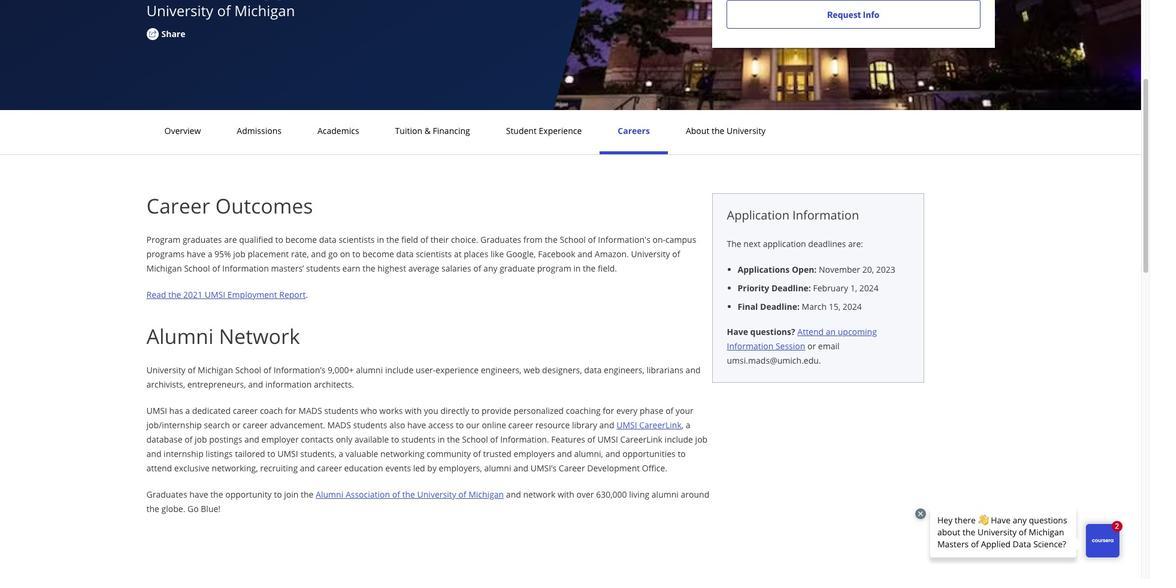 Task type: vqa. For each thing, say whether or not it's contained in the screenshot.
"search field"
no



Task type: locate. For each thing, give the bounding box(es) containing it.
in
[[377, 234, 384, 246], [573, 263, 581, 274], [438, 434, 445, 446]]

with inside umsi has a dedicated career coach for mads students who works with you directly to provide personalized coaching for every phase of your job/internship search or career advancement. mads students also have access to our online career resource library and
[[405, 406, 422, 417]]

career up program on the left
[[146, 192, 210, 220]]

information inside 'attend an upcoming information session'
[[727, 341, 774, 352]]

1 vertical spatial mads
[[327, 420, 351, 431]]

umsi down employer
[[278, 449, 298, 460]]

resource
[[535, 420, 570, 431]]

9,000+
[[328, 365, 354, 376]]

umsi left has on the bottom of the page
[[146, 406, 167, 417]]

have up go
[[189, 489, 208, 501]]

the up facebook
[[545, 234, 558, 246]]

graduates up like
[[480, 234, 521, 246]]

scientists up on on the left top
[[339, 234, 375, 246]]

0 vertical spatial alumni
[[356, 365, 383, 376]]

0 vertical spatial in
[[377, 234, 384, 246]]

data
[[319, 234, 337, 246], [396, 249, 414, 260], [584, 365, 602, 376]]

the left globe.
[[146, 504, 159, 515]]

1 horizontal spatial become
[[363, 249, 394, 260]]

become up highest
[[363, 249, 394, 260]]

to down ,
[[678, 449, 686, 460]]

in down access
[[438, 434, 445, 446]]

0 vertical spatial career
[[146, 192, 210, 220]]

the inside and network with over 630,000 living alumni around the globe. go blue!
[[146, 504, 159, 515]]

0 horizontal spatial mads
[[298, 406, 322, 417]]

scientists down their
[[416, 249, 452, 260]]

2 horizontal spatial data
[[584, 365, 602, 376]]

or down 'attend'
[[808, 341, 816, 352]]

and inside and network with over 630,000 living alumni around the globe. go blue!
[[506, 489, 521, 501]]

school inside university of michigan school of information's 9,000+ alumni include user-experience engineers, web designers, data engineers, librarians and archivists, entrepreneurs, and information architects.
[[235, 365, 261, 376]]

list item up february
[[738, 264, 909, 276]]

request info
[[827, 8, 880, 20]]

0 horizontal spatial include
[[385, 365, 414, 376]]

1 vertical spatial have
[[407, 420, 426, 431]]

0 vertical spatial list item
[[738, 264, 909, 276]]

network
[[523, 489, 555, 501]]

2023
[[876, 264, 895, 276]]

upcoming
[[838, 326, 877, 338]]

1 horizontal spatial job
[[233, 249, 246, 260]]

2 list item from the top
[[738, 282, 909, 295]]

and left the network
[[506, 489, 521, 501]]

0 vertical spatial information
[[793, 207, 859, 223]]

1 horizontal spatial data
[[396, 249, 414, 260]]

and network with over 630,000 living alumni around the globe. go blue!
[[146, 489, 709, 515]]

salaries
[[442, 263, 471, 274]]

1 vertical spatial list item
[[738, 282, 909, 295]]

&
[[425, 125, 431, 137]]

alumni inside , a database of job postings and employer contacts only available to students in the school of information. features of umsi careerlink include job and internship listings tailored to umsi students, a valuable networking community of trusted employers and alumni, and opportunities to attend exclusive networking, recruiting and career education events led by employers, alumni and umsi's career development office.
[[484, 463, 511, 474]]

have right also
[[407, 420, 426, 431]]

umsi
[[205, 289, 225, 301], [146, 406, 167, 417], [617, 420, 637, 431], [597, 434, 618, 446], [278, 449, 298, 460]]

1 vertical spatial with
[[558, 489, 574, 501]]

0 vertical spatial with
[[405, 406, 422, 417]]

1 list item from the top
[[738, 264, 909, 276]]

deadline: for final deadline:
[[760, 301, 800, 313]]

with left the "over"
[[558, 489, 574, 501]]

0 horizontal spatial or
[[232, 420, 241, 431]]

you
[[424, 406, 438, 417]]

february
[[813, 283, 848, 294]]

placement
[[248, 249, 289, 260]]

deadline:
[[772, 283, 811, 294], [760, 301, 800, 313]]

information down have questions?
[[727, 341, 774, 352]]

1 horizontal spatial in
[[438, 434, 445, 446]]

alumni right the living
[[652, 489, 679, 501]]

1 horizontal spatial engineers,
[[604, 365, 644, 376]]

0 vertical spatial careerlink
[[639, 420, 682, 431]]

rate,
[[291, 249, 309, 260]]

graduates up globe.
[[146, 489, 187, 501]]

a inside umsi has a dedicated career coach for mads students who works with you directly to provide personalized coaching for every phase of your job/internship search or career advancement. mads students also have access to our online career resource library and
[[185, 406, 190, 417]]

0 vertical spatial have
[[187, 249, 205, 260]]

facebook
[[538, 249, 575, 260]]

alumni inside university of michigan school of information's 9,000+ alumni include user-experience engineers, web designers, data engineers, librarians and archivists, entrepreneurs, and information architects.
[[356, 365, 383, 376]]

1 horizontal spatial include
[[665, 434, 693, 446]]

applications open: november 20, 2023
[[738, 264, 895, 276]]

provide
[[482, 406, 511, 417]]

, a database of job postings and employer contacts only available to students in the school of information. features of umsi careerlink include job and internship listings tailored to umsi students, a valuable networking community of trusted employers and alumni, and opportunities to attend exclusive networking, recruiting and career education events led by employers, alumni and umsi's career development office.
[[146, 420, 708, 474]]

0 horizontal spatial become
[[286, 234, 317, 246]]

the right join
[[301, 489, 314, 501]]

list item containing priority deadline:
[[738, 282, 909, 295]]

umsi up alumni,
[[597, 434, 618, 446]]

2024 for final deadline: march 15, 2024
[[843, 301, 862, 313]]

or up postings at bottom
[[232, 420, 241, 431]]

alumni network
[[146, 323, 300, 350]]

deadline: up questions?
[[760, 301, 800, 313]]

1 horizontal spatial or
[[808, 341, 816, 352]]

admissions link
[[233, 125, 285, 137]]

1 horizontal spatial career
[[559, 463, 585, 474]]

,
[[682, 420, 684, 431]]

include left the user-
[[385, 365, 414, 376]]

tailored
[[235, 449, 265, 460]]

include down ,
[[665, 434, 693, 446]]

0 vertical spatial alumni
[[146, 323, 214, 350]]

and up tailored
[[244, 434, 259, 446]]

march
[[802, 301, 827, 313]]

1 vertical spatial 2024
[[843, 301, 862, 313]]

mads up only at the bottom of the page
[[327, 420, 351, 431]]

information inside program graduates are qualified to become data scientists in the field of their choice. graduates from the school of information's on-campus programs have a 95% job placement rate, and go on to become data scientists at places like google, facebook and amazon. university of michigan school of information masters' students earn the highest average salaries of any graduate program in the field.
[[222, 263, 269, 274]]

1 horizontal spatial information
[[727, 341, 774, 352]]

1 vertical spatial career
[[559, 463, 585, 474]]

november
[[819, 264, 860, 276]]

95%
[[214, 249, 231, 260]]

school up 2021
[[184, 263, 210, 274]]

academics link
[[314, 125, 363, 137]]

0 vertical spatial mads
[[298, 406, 322, 417]]

1 vertical spatial deadline:
[[760, 301, 800, 313]]

2 horizontal spatial in
[[573, 263, 581, 274]]

office.
[[642, 463, 667, 474]]

a left 95%
[[208, 249, 212, 260]]

field.
[[598, 263, 617, 274]]

0 horizontal spatial data
[[319, 234, 337, 246]]

job inside program graduates are qualified to become data scientists in the field of their choice. graduates from the school of information's on-campus programs have a 95% job placement rate, and go on to become data scientists at places like google, facebook and amazon. university of michigan school of information masters' students earn the highest average salaries of any graduate program in the field.
[[233, 249, 246, 260]]

and right library
[[599, 420, 614, 431]]

university down the 'on-'
[[631, 249, 670, 260]]

data up go
[[319, 234, 337, 246]]

and down students,
[[300, 463, 315, 474]]

school up entrepreneurs,
[[235, 365, 261, 376]]

read the 2021 umsi employment report .
[[146, 289, 308, 301]]

mads up advancement. on the left of the page
[[298, 406, 322, 417]]

0 vertical spatial become
[[286, 234, 317, 246]]

user-
[[416, 365, 436, 376]]

employers
[[514, 449, 555, 460]]

university
[[146, 1, 213, 20], [727, 125, 766, 137], [631, 249, 670, 260], [146, 365, 185, 376], [417, 489, 456, 501]]

the left 2021
[[168, 289, 181, 301]]

information down "placement" at left
[[222, 263, 269, 274]]

directly
[[441, 406, 469, 417]]

0 vertical spatial include
[[385, 365, 414, 376]]

final deadline: march 15, 2024
[[738, 301, 862, 313]]

list
[[732, 264, 909, 313]]

information's
[[598, 234, 650, 246]]

data down field
[[396, 249, 414, 260]]

0 horizontal spatial engineers,
[[481, 365, 521, 376]]

living
[[629, 489, 649, 501]]

umsi inside umsi has a dedicated career coach for mads students who works with you directly to provide personalized coaching for every phase of your job/internship search or career advancement. mads students also have access to our online career resource library and
[[146, 406, 167, 417]]

2024 right 15,
[[843, 301, 862, 313]]

designers,
[[542, 365, 582, 376]]

0 vertical spatial or
[[808, 341, 816, 352]]

for left every
[[603, 406, 614, 417]]

0 horizontal spatial in
[[377, 234, 384, 246]]

employers,
[[439, 463, 482, 474]]

include
[[385, 365, 414, 376], [665, 434, 693, 446]]

to left join
[[274, 489, 282, 501]]

programs
[[146, 249, 185, 260]]

to down also
[[391, 434, 399, 446]]

careerlink
[[639, 420, 682, 431], [620, 434, 663, 446]]

0 horizontal spatial career
[[146, 192, 210, 220]]

your
[[676, 406, 694, 417]]

list item down february
[[738, 301, 909, 313]]

630,000
[[596, 489, 627, 501]]

in left field
[[377, 234, 384, 246]]

3 list item from the top
[[738, 301, 909, 313]]

2 vertical spatial data
[[584, 365, 602, 376]]

like
[[491, 249, 504, 260]]

information up deadlines
[[793, 207, 859, 223]]

michigan inside university of michigan school of information's 9,000+ alumni include user-experience engineers, web designers, data engineers, librarians and archivists, entrepreneurs, and information architects.
[[198, 365, 233, 376]]

have down graduates
[[187, 249, 205, 260]]

alumni right the "9,000+"
[[356, 365, 383, 376]]

about
[[686, 125, 709, 137]]

list item containing final deadline:
[[738, 301, 909, 313]]

education
[[344, 463, 383, 474]]

student experience link
[[502, 125, 585, 137]]

who
[[360, 406, 377, 417]]

coach
[[260, 406, 283, 417]]

1 horizontal spatial for
[[603, 406, 614, 417]]

2 horizontal spatial alumni
[[652, 489, 679, 501]]

1 horizontal spatial alumni
[[484, 463, 511, 474]]

2024 for priority deadline: february 1, 2024
[[859, 283, 879, 294]]

2024 right 1,
[[859, 283, 879, 294]]

include inside university of michigan school of information's 9,000+ alumni include user-experience engineers, web designers, data engineers, librarians and archivists, entrepreneurs, and information architects.
[[385, 365, 414, 376]]

read
[[146, 289, 166, 301]]

1 vertical spatial alumni
[[484, 463, 511, 474]]

1 vertical spatial information
[[222, 263, 269, 274]]

0 horizontal spatial for
[[285, 406, 296, 417]]

internship
[[164, 449, 204, 460]]

school down our
[[462, 434, 488, 446]]

at
[[454, 249, 462, 260]]

and up attend
[[146, 449, 161, 460]]

admissions
[[237, 125, 282, 137]]

alumni down 2021
[[146, 323, 214, 350]]

or inside umsi has a dedicated career coach for mads students who works with you directly to provide personalized coaching for every phase of your job/internship search or career advancement. mads students also have access to our online career resource library and
[[232, 420, 241, 431]]

earn
[[342, 263, 360, 274]]

average
[[408, 263, 439, 274]]

tuition & financing link
[[392, 125, 474, 137]]

led
[[413, 463, 425, 474]]

the down led
[[402, 489, 415, 501]]

0 horizontal spatial graduates
[[146, 489, 187, 501]]

2 for from the left
[[603, 406, 614, 417]]

university up share button
[[146, 1, 213, 20]]

program graduates are qualified to become data scientists in the field of their choice. graduates from the school of information's on-campus programs have a 95% job placement rate, and go on to become data scientists at places like google, facebook and amazon. university of michigan school of information masters' students earn the highest average salaries of any graduate program in the field.
[[146, 234, 696, 274]]

0 horizontal spatial alumni
[[356, 365, 383, 376]]

0 vertical spatial deadline:
[[772, 283, 811, 294]]

data right designers,
[[584, 365, 602, 376]]

application information
[[727, 207, 859, 223]]

include inside , a database of job postings and employer contacts only available to students in the school of information. features of umsi careerlink include job and internship listings tailored to umsi students, a valuable networking community of trusted employers and alumni, and opportunities to attend exclusive networking, recruiting and career education events led by employers, alumni and umsi's career development office.
[[665, 434, 693, 446]]

the up community
[[447, 434, 460, 446]]

engineers, up every
[[604, 365, 644, 376]]

1 vertical spatial data
[[396, 249, 414, 260]]

students inside program graduates are qualified to become data scientists in the field of their choice. graduates from the school of information's on-campus programs have a 95% job placement rate, and go on to become data scientists at places like google, facebook and amazon. university of michigan school of information masters' students earn the highest average salaries of any graduate program in the field.
[[306, 263, 340, 274]]

1 horizontal spatial scientists
[[416, 249, 452, 260]]

in inside , a database of job postings and employer contacts only available to students in the school of information. features of umsi careerlink include job and internship listings tailored to umsi students, a valuable networking community of trusted employers and alumni, and opportunities to attend exclusive networking, recruiting and career education events led by employers, alumni and umsi's career development office.
[[438, 434, 445, 446]]

2 vertical spatial alumni
[[652, 489, 679, 501]]

scientists
[[339, 234, 375, 246], [416, 249, 452, 260]]

2 vertical spatial information
[[727, 341, 774, 352]]

university up archivists,
[[146, 365, 185, 376]]

1 horizontal spatial alumni
[[316, 489, 343, 501]]

2 vertical spatial in
[[438, 434, 445, 446]]

1 vertical spatial include
[[665, 434, 693, 446]]

have inside umsi has a dedicated career coach for mads students who works with you directly to provide personalized coaching for every phase of your job/internship search or career advancement. mads students also have access to our online career resource library and
[[407, 420, 426, 431]]

the left the field.
[[583, 263, 596, 274]]

and down features
[[557, 449, 572, 460]]

and right "librarians"
[[686, 365, 701, 376]]

0 horizontal spatial scientists
[[339, 234, 375, 246]]

with left you
[[405, 406, 422, 417]]

careerlink down phase
[[639, 420, 682, 431]]

web
[[524, 365, 540, 376]]

students
[[306, 263, 340, 274], [324, 406, 358, 417], [353, 420, 387, 431], [401, 434, 435, 446]]

school
[[560, 234, 586, 246], [184, 263, 210, 274], [235, 365, 261, 376], [462, 434, 488, 446]]

for
[[285, 406, 296, 417], [603, 406, 614, 417]]

a right has on the bottom of the page
[[185, 406, 190, 417]]

and left go
[[311, 249, 326, 260]]

works
[[379, 406, 403, 417]]

alumni left association
[[316, 489, 343, 501]]

become up the rate,
[[286, 234, 317, 246]]

list item
[[738, 264, 909, 276], [738, 282, 909, 295], [738, 301, 909, 313]]

0 vertical spatial graduates
[[480, 234, 521, 246]]

the
[[727, 238, 741, 250]]

0 vertical spatial data
[[319, 234, 337, 246]]

application
[[763, 238, 806, 250]]

0 horizontal spatial information
[[222, 263, 269, 274]]

1 vertical spatial graduates
[[146, 489, 187, 501]]

1 vertical spatial in
[[573, 263, 581, 274]]

0 vertical spatial 2024
[[859, 283, 879, 294]]

events
[[385, 463, 411, 474]]

0 vertical spatial scientists
[[339, 234, 375, 246]]

deadlines
[[808, 238, 846, 250]]

alumni,
[[574, 449, 603, 460]]

mads
[[298, 406, 322, 417], [327, 420, 351, 431]]

1 horizontal spatial with
[[558, 489, 574, 501]]

2 vertical spatial list item
[[738, 301, 909, 313]]

engineers, left web
[[481, 365, 521, 376]]

0 horizontal spatial alumni
[[146, 323, 214, 350]]

for up advancement. on the left of the page
[[285, 406, 296, 417]]

students down go
[[306, 263, 340, 274]]

academics
[[317, 125, 359, 137]]

search
[[204, 420, 230, 431]]

umsi careerlink
[[617, 420, 682, 431]]

umsi down every
[[617, 420, 637, 431]]

2 vertical spatial have
[[189, 489, 208, 501]]

association
[[346, 489, 390, 501]]

1 vertical spatial careerlink
[[620, 434, 663, 446]]

students up networking
[[401, 434, 435, 446]]

careerlink down umsi careerlink link
[[620, 434, 663, 446]]

the left field
[[386, 234, 399, 246]]

0 horizontal spatial with
[[405, 406, 422, 417]]

data inside university of michigan school of information's 9,000+ alumni include user-experience engineers, web designers, data engineers, librarians and archivists, entrepreneurs, and information architects.
[[584, 365, 602, 376]]

have inside program graduates are qualified to become data scientists in the field of their choice. graduates from the school of information's on-campus programs have a 95% job placement rate, and go on to become data scientists at places like google, facebook and amazon. university of michigan school of information masters' students earn the highest average salaries of any graduate program in the field.
[[187, 249, 205, 260]]

alumni down trusted on the left of the page
[[484, 463, 511, 474]]

and up development
[[605, 449, 620, 460]]

career down alumni,
[[559, 463, 585, 474]]

1 horizontal spatial graduates
[[480, 234, 521, 246]]

opportunity
[[225, 489, 272, 501]]

1 vertical spatial or
[[232, 420, 241, 431]]

or inside or email umsi.mads@umich.edu.
[[808, 341, 816, 352]]

deadline: up final deadline: march 15, 2024
[[772, 283, 811, 294]]



Task type: describe. For each thing, give the bounding box(es) containing it.
amazon.
[[595, 249, 629, 260]]

from
[[523, 234, 543, 246]]

campus
[[666, 234, 696, 246]]

to left our
[[456, 420, 464, 431]]

request
[[827, 8, 861, 20]]

to right on on the left top
[[352, 249, 360, 260]]

or email umsi.mads@umich.edu.
[[727, 341, 840, 367]]

choice.
[[451, 234, 478, 246]]

alumni association of the university of michigan link
[[316, 489, 504, 501]]

go
[[187, 504, 199, 515]]

1 vertical spatial scientists
[[416, 249, 452, 260]]

program
[[537, 263, 571, 274]]

contacts
[[301, 434, 334, 446]]

employment
[[227, 289, 277, 301]]

also
[[389, 420, 405, 431]]

umsi.mads@umich.edu.
[[727, 355, 821, 367]]

graduate
[[500, 263, 535, 274]]

networking,
[[212, 463, 258, 474]]

careers
[[618, 125, 650, 137]]

university inside program graduates are qualified to become data scientists in the field of their choice. graduates from the school of information's on-campus programs have a 95% job placement rate, and go on to become data scientists at places like google, facebook and amazon. university of michigan school of information masters' students earn the highest average salaries of any graduate program in the field.
[[631, 249, 670, 260]]

and left "amazon."
[[578, 249, 593, 260]]

trusted
[[483, 449, 512, 460]]

umsi careerlink link
[[617, 420, 682, 431]]

share button
[[146, 28, 203, 40]]

alumni inside and network with over 630,000 living alumni around the globe. go blue!
[[652, 489, 679, 501]]

graduates have the opportunity to join the alumni association of the university of michigan
[[146, 489, 504, 501]]

a down only at the bottom of the page
[[339, 449, 343, 460]]

michigan inside program graduates are qualified to become data scientists in the field of their choice. graduates from the school of information's on-campus programs have a 95% job placement rate, and go on to become data scientists at places like google, facebook and amazon. university of michigan school of information masters' students earn the highest average salaries of any graduate program in the field.
[[146, 263, 182, 274]]

graduates inside program graduates are qualified to become data scientists in the field of their choice. graduates from the school of information's on-campus programs have a 95% job placement rate, and go on to become data scientists at places like google, facebook and amazon. university of michigan school of information masters' students earn the highest average salaries of any graduate program in the field.
[[480, 234, 521, 246]]

opportunities
[[623, 449, 676, 460]]

careerlink inside , a database of job postings and employer contacts only available to students in the school of information. features of umsi careerlink include job and internship listings tailored to umsi students, a valuable networking community of trusted employers and alumni, and opportunities to attend exclusive networking, recruiting and career education events led by employers, alumni and umsi's career development office.
[[620, 434, 663, 446]]

students,
[[300, 449, 336, 460]]

open:
[[792, 264, 817, 276]]

graduates
[[183, 234, 222, 246]]

their
[[431, 234, 449, 246]]

attend
[[798, 326, 824, 338]]

school up facebook
[[560, 234, 586, 246]]

students inside , a database of job postings and employer contacts only available to students in the school of information. features of umsi careerlink include job and internship listings tailored to umsi students, a valuable networking community of trusted employers and alumni, and opportunities to attend exclusive networking, recruiting and career education events led by employers, alumni and umsi's career development office.
[[401, 434, 435, 446]]

umsi has a dedicated career coach for mads students who works with you directly to provide personalized coaching for every phase of your job/internship search or career advancement. mads students also have access to our online career resource library and
[[146, 406, 694, 431]]

2021
[[183, 289, 203, 301]]

2 horizontal spatial information
[[793, 207, 859, 223]]

to up "placement" at left
[[275, 234, 283, 246]]

the up blue!
[[210, 489, 223, 501]]

field
[[401, 234, 418, 246]]

2 engineers, from the left
[[604, 365, 644, 376]]

career up information.
[[508, 420, 533, 431]]

and inside umsi has a dedicated career coach for mads students who works with you directly to provide personalized coaching for every phase of your job/internship search or career advancement. mads students also have access to our online career resource library and
[[599, 420, 614, 431]]

by
[[427, 463, 437, 474]]

overview link
[[161, 125, 204, 137]]

overview
[[164, 125, 201, 137]]

listings
[[206, 449, 233, 460]]

0 horizontal spatial job
[[195, 434, 207, 446]]

around
[[681, 489, 709, 501]]

2 horizontal spatial job
[[695, 434, 708, 446]]

to up recruiting
[[267, 449, 275, 460]]

entrepreneurs,
[[187, 379, 246, 391]]

final
[[738, 301, 758, 313]]

university down by
[[417, 489, 456, 501]]

career left coach on the left bottom of page
[[233, 406, 258, 417]]

next
[[744, 238, 761, 250]]

and down employers
[[513, 463, 528, 474]]

are
[[224, 234, 237, 246]]

20,
[[862, 264, 874, 276]]

priority
[[738, 283, 769, 294]]

any
[[483, 263, 498, 274]]

masters'
[[271, 263, 304, 274]]

coaching
[[566, 406, 601, 417]]

career outcomes
[[146, 192, 313, 220]]

online
[[482, 420, 506, 431]]

deadline: for priority deadline:
[[772, 283, 811, 294]]

on
[[340, 249, 350, 260]]

1 vertical spatial alumni
[[316, 489, 343, 501]]

an
[[826, 326, 836, 338]]

information
[[265, 379, 312, 391]]

students down architects.
[[324, 406, 358, 417]]

over
[[577, 489, 594, 501]]

architects.
[[314, 379, 354, 391]]

database
[[146, 434, 182, 446]]

highest
[[378, 263, 406, 274]]

only
[[336, 434, 352, 446]]

1 horizontal spatial mads
[[327, 420, 351, 431]]

15,
[[829, 301, 841, 313]]

exclusive
[[174, 463, 210, 474]]

every
[[616, 406, 638, 417]]

to up our
[[471, 406, 479, 417]]

1 vertical spatial become
[[363, 249, 394, 260]]

career down coach on the left bottom of page
[[243, 420, 268, 431]]

career inside , a database of job postings and employer contacts only available to students in the school of information. features of umsi careerlink include job and internship listings tailored to umsi students, a valuable networking community of trusted employers and alumni, and opportunities to attend exclusive networking, recruiting and career education events led by employers, alumni and umsi's career development office.
[[317, 463, 342, 474]]

employer
[[262, 434, 299, 446]]

1 for from the left
[[285, 406, 296, 417]]

with inside and network with over 630,000 living alumni around the globe. go blue!
[[558, 489, 574, 501]]

and up coach on the left bottom of page
[[248, 379, 263, 391]]

qualified
[[239, 234, 273, 246]]

job/internship
[[146, 420, 202, 431]]

our
[[466, 420, 480, 431]]

the right about
[[712, 125, 724, 137]]

community
[[427, 449, 471, 460]]

student
[[506, 125, 537, 137]]

on-
[[653, 234, 666, 246]]

have
[[727, 326, 748, 338]]

features
[[551, 434, 585, 446]]

career inside , a database of job postings and employer contacts only available to students in the school of information. features of umsi careerlink include job and internship listings tailored to umsi students, a valuable networking community of trusted employers and alumni, and opportunities to attend exclusive networking, recruiting and career education events led by employers, alumni and umsi's career development office.
[[559, 463, 585, 474]]

archivists,
[[146, 379, 185, 391]]

questions?
[[750, 326, 795, 338]]

session
[[776, 341, 805, 352]]

of inside umsi has a dedicated career coach for mads students who works with you directly to provide personalized coaching for every phase of your job/internship search or career advancement. mads students also have access to our online career resource library and
[[666, 406, 674, 417]]

are:
[[848, 238, 863, 250]]

a right ,
[[686, 420, 690, 431]]

places
[[464, 249, 488, 260]]

has
[[169, 406, 183, 417]]

list item containing applications open:
[[738, 264, 909, 276]]

1 engineers, from the left
[[481, 365, 521, 376]]

have questions?
[[727, 326, 795, 338]]

tuition & financing
[[395, 125, 470, 137]]

a inside program graduates are qualified to become data scientists in the field of their choice. graduates from the school of information's on-campus programs have a 95% job placement rate, and go on to become data scientists at places like google, facebook and amazon. university of michigan school of information masters' students earn the highest average salaries of any graduate program in the field.
[[208, 249, 212, 260]]

students down who on the bottom left of page
[[353, 420, 387, 431]]

school inside , a database of job postings and employer contacts only available to students in the school of information. features of umsi careerlink include job and internship listings tailored to umsi students, a valuable networking community of trusted employers and alumni, and opportunities to attend exclusive networking, recruiting and career education events led by employers, alumni and umsi's career development office.
[[462, 434, 488, 446]]

information's
[[274, 365, 326, 376]]

umsi right 2021
[[205, 289, 225, 301]]

list containing applications open:
[[732, 264, 909, 313]]

personalized
[[514, 406, 564, 417]]

university right about
[[727, 125, 766, 137]]

the right 'earn'
[[363, 263, 375, 274]]

networking
[[380, 449, 425, 460]]

valuable
[[345, 449, 378, 460]]

university inside university of michigan school of information's 9,000+ alumni include user-experience engineers, web designers, data engineers, librarians and archivists, entrepreneurs, and information architects.
[[146, 365, 185, 376]]

the inside , a database of job postings and employer contacts only available to students in the school of information. features of umsi careerlink include job and internship listings tailored to umsi students, a valuable networking community of trusted employers and alumni, and opportunities to attend exclusive networking, recruiting and career education events led by employers, alumni and umsi's career development office.
[[447, 434, 460, 446]]

program
[[146, 234, 180, 246]]



